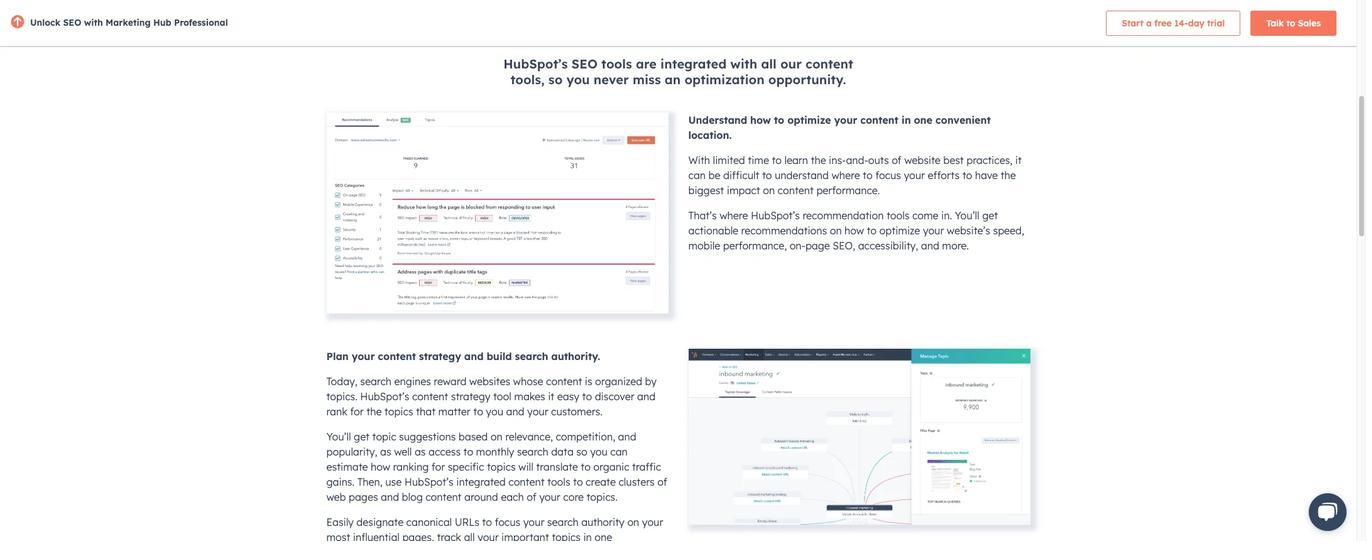 Task type: vqa. For each thing, say whether or not it's contained in the screenshot.
navigation
no



Task type: locate. For each thing, give the bounding box(es) containing it.
0 vertical spatial optimize
[[787, 114, 831, 126]]

seo inside hubspot's seo tools are integrated with all our content tools, so you never miss an optimization opportunity.
[[572, 56, 598, 72]]

in left one
[[902, 114, 911, 126]]

1 vertical spatial you
[[486, 405, 503, 418]]

based
[[459, 430, 488, 443]]

an
[[665, 72, 681, 87]]

optimization
[[685, 72, 765, 87]]

for inside "today, search engines reward websites whose content is organized by topics. hubspot's content strategy tool makes it easy to discover and rank for the topics that matter to you and your customers."
[[350, 405, 364, 418]]

2 horizontal spatial tools
[[887, 209, 910, 222]]

14-
[[1174, 17, 1188, 29]]

so inside you'll get topic suggestions based on relevance, competition, and popularity, as well as access to monthly search data so you can estimate how ranking for specific topics will translate to organic traffic gains. then, use hubspot's integrated content tools to create clusters of web pages and blog content around each of your core topics.
[[576, 446, 587, 458]]

2 horizontal spatial topics
[[552, 531, 581, 541]]

2 vertical spatial topics
[[552, 531, 581, 541]]

1 horizontal spatial get
[[982, 209, 998, 222]]

in
[[902, 114, 911, 126], [583, 531, 592, 541]]

it inside with limited time to learn the ins-and-outs of website best practices, it can be difficult to understand where to focus your efforts to have the biggest impact on content performance.
[[1015, 154, 1022, 167]]

customers.
[[551, 405, 603, 418]]

content down will
[[509, 476, 545, 488]]

1 horizontal spatial can
[[688, 169, 706, 182]]

2 vertical spatial how
[[371, 461, 390, 473]]

1 vertical spatial seo
[[572, 56, 598, 72]]

0 horizontal spatial all
[[464, 531, 475, 541]]

0 horizontal spatial in
[[583, 531, 592, 541]]

0 vertical spatial how
[[750, 114, 771, 126]]

1 horizontal spatial topics.
[[587, 491, 618, 503]]

never
[[594, 72, 629, 87]]

for right rank
[[350, 405, 364, 418]]

topics.
[[326, 390, 358, 403], [587, 491, 618, 503]]

0 vertical spatial strategy
[[419, 350, 461, 363]]

1 horizontal spatial tools
[[601, 56, 632, 72]]

so
[[549, 72, 563, 87], [576, 446, 587, 458]]

0 horizontal spatial can
[[610, 446, 628, 458]]

2 vertical spatial you
[[590, 446, 608, 458]]

strategy up matter
[[451, 390, 490, 403]]

1 vertical spatial topics.
[[587, 491, 618, 503]]

specific
[[448, 461, 484, 473]]

seo right tools,
[[572, 56, 598, 72]]

create
[[586, 476, 616, 488]]

0 vertical spatial topics
[[384, 405, 413, 418]]

that's where hubspot's recommendation tools come in. you'll get actionable recommendations on how to optimize your website's speed, mobile performance, on-page seo, accessibility, and more.
[[688, 209, 1024, 252]]

can up organic at bottom left
[[610, 446, 628, 458]]

to inside understand how to optimize your content in one convenient location.
[[774, 114, 784, 126]]

integrated
[[661, 56, 727, 72], [456, 476, 506, 488]]

on up the monthly
[[491, 430, 503, 443]]

1 vertical spatial integrated
[[456, 476, 506, 488]]

1 horizontal spatial optimize
[[880, 224, 920, 237]]

0 vertical spatial seo
[[63, 17, 81, 28]]

optimize inside understand how to optimize your content in one convenient location.
[[787, 114, 831, 126]]

makes
[[514, 390, 545, 403]]

1 horizontal spatial it
[[1015, 154, 1022, 167]]

and
[[921, 239, 939, 252], [464, 350, 484, 363], [637, 390, 656, 403], [506, 405, 524, 418], [618, 430, 636, 443], [381, 491, 399, 503]]

1 vertical spatial optimize
[[880, 224, 920, 237]]

0 horizontal spatial tools
[[547, 476, 570, 488]]

optimize down opportunity. on the right of the page
[[787, 114, 831, 126]]

strategy up reward
[[419, 350, 461, 363]]

0 vertical spatial all
[[761, 56, 777, 72]]

seo
[[63, 17, 81, 28], [572, 56, 598, 72]]

with inside hubspot's seo tools are integrated with all our content tools, so you never miss an optimization opportunity.
[[730, 56, 757, 72]]

integrated right are
[[661, 56, 727, 72]]

to up "accessibility,"
[[867, 224, 877, 237]]

on inside you'll get topic suggestions based on relevance, competition, and popularity, as well as access to monthly search data so you can estimate how ranking for specific topics will translate to organic traffic gains. then, use hubspot's integrated content tools to create clusters of web pages and blog content around each of your core topics.
[[491, 430, 503, 443]]

best
[[943, 154, 964, 167]]

search inside "today, search engines reward websites whose content is organized by topics. hubspot's content strategy tool makes it easy to discover and rank for the topics that matter to you and your customers."
[[360, 375, 392, 388]]

so down competition,
[[576, 446, 587, 458]]

topics left that
[[384, 405, 413, 418]]

most
[[326, 531, 350, 541]]

integrated up around
[[456, 476, 506, 488]]

integrated inside you'll get topic suggestions based on relevance, competition, and popularity, as well as access to monthly search data so you can estimate how ranking for specific topics will translate to organic traffic gains. then, use hubspot's integrated content tools to create clusters of web pages and blog content around each of your core topics.
[[456, 476, 506, 488]]

biggest
[[688, 184, 724, 197]]

search down relevance,
[[517, 446, 548, 458]]

to
[[1287, 17, 1295, 29], [774, 114, 784, 126], [772, 154, 782, 167], [762, 169, 772, 182], [863, 169, 873, 182], [963, 169, 972, 182], [867, 224, 877, 237], [582, 390, 592, 403], [473, 405, 483, 418], [463, 446, 473, 458], [581, 461, 591, 473], [573, 476, 583, 488], [482, 516, 492, 528]]

for inside you'll get topic suggestions based on relevance, competition, and popularity, as well as access to monthly search data so you can estimate how ranking for specific topics will translate to organic traffic gains. then, use hubspot's integrated content tools to create clusters of web pages and blog content around each of your core topics.
[[432, 461, 445, 473]]

0 horizontal spatial focus
[[495, 516, 520, 528]]

1 vertical spatial with
[[730, 56, 757, 72]]

recommendations
[[741, 224, 827, 237]]

authority
[[581, 516, 625, 528]]

content inside with limited time to learn the ins-and-outs of website best practices, it can be difficult to understand where to focus your efforts to have the biggest impact on content performance.
[[778, 184, 814, 197]]

1 vertical spatial where
[[720, 209, 748, 222]]

on down the recommendation
[[830, 224, 842, 237]]

and down by at the bottom of page
[[637, 390, 656, 403]]

access
[[429, 446, 461, 458]]

focus down the outs
[[875, 169, 901, 182]]

hubspot's inside "today, search engines reward websites whose content is organized by topics. hubspot's content strategy tool makes it easy to discover and rank for the topics that matter to you and your customers."
[[360, 390, 409, 403]]

it right practices,
[[1015, 154, 1022, 167]]

1 horizontal spatial topics
[[487, 461, 516, 473]]

1 vertical spatial of
[[657, 476, 667, 488]]

have
[[975, 169, 998, 182]]

to right matter
[[473, 405, 483, 418]]

1 vertical spatial for
[[432, 461, 445, 473]]

the right have
[[1001, 169, 1016, 182]]

0 vertical spatial get
[[982, 209, 998, 222]]

0 vertical spatial of
[[892, 154, 902, 167]]

how up seo,
[[845, 224, 864, 237]]

all inside hubspot's seo tools are integrated with all our content tools, so you never miss an optimization opportunity.
[[761, 56, 777, 72]]

hubspot's
[[503, 56, 568, 72], [751, 209, 800, 222], [360, 390, 409, 403], [405, 476, 454, 488]]

all down urls
[[464, 531, 475, 541]]

search up whose
[[515, 350, 548, 363]]

0 vertical spatial topics.
[[326, 390, 358, 403]]

to up specific
[[463, 446, 473, 458]]

content right our
[[806, 56, 853, 72]]

tools left are
[[601, 56, 632, 72]]

practices,
[[967, 154, 1013, 167]]

tools down translate
[[547, 476, 570, 488]]

0 horizontal spatial the
[[367, 405, 382, 418]]

each
[[501, 491, 524, 503]]

you'll up the website's
[[955, 209, 979, 222]]

on right impact
[[763, 184, 775, 197]]

where up performance.
[[832, 169, 860, 182]]

1 horizontal spatial you'll
[[955, 209, 979, 222]]

0 vertical spatial so
[[549, 72, 563, 87]]

limited
[[713, 154, 745, 167]]

to right urls
[[482, 516, 492, 528]]

1 horizontal spatial for
[[432, 461, 445, 473]]

your down makes
[[527, 405, 548, 418]]

monthly
[[476, 446, 514, 458]]

0 horizontal spatial as
[[380, 446, 391, 458]]

integrated inside hubspot's seo tools are integrated with all our content tools, so you never miss an optimization opportunity.
[[661, 56, 727, 72]]

for down access
[[432, 461, 445, 473]]

urls
[[455, 516, 479, 528]]

you'll inside the that's where hubspot's recommendation tools come in. you'll get actionable recommendations on how to optimize your website's speed, mobile performance, on-page seo, accessibility, and more.
[[955, 209, 979, 222]]

0 horizontal spatial for
[[350, 405, 364, 418]]

0 horizontal spatial optimize
[[787, 114, 831, 126]]

canonical
[[406, 516, 452, 528]]

your up ins-
[[834, 114, 857, 126]]

0 horizontal spatial so
[[549, 72, 563, 87]]

seo for hubspot's
[[572, 56, 598, 72]]

your up important
[[523, 516, 544, 528]]

seo right unlock
[[63, 17, 81, 28]]

for
[[350, 405, 364, 418], [432, 461, 445, 473]]

you'll get topic suggestions based on relevance, competition, and popularity, as well as access to monthly search data so you can estimate how ranking for specific topics will translate to organic traffic gains. then, use hubspot's integrated content tools to create clusters of web pages and blog content around each of your core topics.
[[326, 430, 667, 503]]

1 horizontal spatial where
[[832, 169, 860, 182]]

1 vertical spatial topics
[[487, 461, 516, 473]]

0 horizontal spatial get
[[354, 430, 370, 443]]

2 vertical spatial tools
[[547, 476, 570, 488]]

0 horizontal spatial where
[[720, 209, 748, 222]]

0 horizontal spatial you'll
[[326, 430, 351, 443]]

0 vertical spatial for
[[350, 405, 364, 418]]

get
[[982, 209, 998, 222], [354, 430, 370, 443]]

of right each
[[527, 491, 536, 503]]

1 vertical spatial the
[[1001, 169, 1016, 182]]

you left never
[[566, 72, 590, 87]]

get up popularity,
[[354, 430, 370, 443]]

today,
[[326, 375, 357, 388]]

how up time
[[750, 114, 771, 126]]

of right the outs
[[892, 154, 902, 167]]

0 vertical spatial tools
[[601, 56, 632, 72]]

0 horizontal spatial how
[[371, 461, 390, 473]]

as down suggestions
[[415, 446, 426, 458]]

1 horizontal spatial of
[[657, 476, 667, 488]]

the left ins-
[[811, 154, 826, 167]]

one
[[914, 114, 933, 126]]

1 vertical spatial all
[[464, 531, 475, 541]]

topics down the monthly
[[487, 461, 516, 473]]

1 horizontal spatial all
[[761, 56, 777, 72]]

with left marketing
[[84, 17, 103, 28]]

hubspot's inside the that's where hubspot's recommendation tools come in. you'll get actionable recommendations on how to optimize your website's speed, mobile performance, on-page seo, accessibility, and more.
[[751, 209, 800, 222]]

start
[[1122, 17, 1144, 29]]

your right 'plan' at the left
[[352, 350, 375, 363]]

on inside with limited time to learn the ins-and-outs of website best practices, it can be difficult to understand where to focus your efforts to have the biggest impact on content performance.
[[763, 184, 775, 197]]

important
[[502, 531, 549, 541]]

1 vertical spatial can
[[610, 446, 628, 458]]

can down with
[[688, 169, 706, 182]]

traffic
[[632, 461, 661, 473]]

on inside easily designate canonical urls to focus your search authority on your most influential pages, track all your important topics in on
[[627, 516, 639, 528]]

content inside understand how to optimize your content in one convenient location.
[[860, 114, 899, 126]]

1 vertical spatial focus
[[495, 516, 520, 528]]

1 horizontal spatial integrated
[[661, 56, 727, 72]]

content down understand
[[778, 184, 814, 197]]

where up actionable
[[720, 209, 748, 222]]

you down tool
[[486, 405, 503, 418]]

1 vertical spatial so
[[576, 446, 587, 458]]

search down core
[[547, 516, 579, 528]]

and left 'more.'
[[921, 239, 939, 252]]

0 horizontal spatial of
[[527, 491, 536, 503]]

topics down core
[[552, 531, 581, 541]]

convenient
[[936, 114, 991, 126]]

influential
[[353, 531, 400, 541]]

2 vertical spatial the
[[367, 405, 382, 418]]

is
[[585, 375, 592, 388]]

outs
[[868, 154, 889, 167]]

as
[[380, 446, 391, 458], [415, 446, 426, 458]]

tools
[[601, 56, 632, 72], [887, 209, 910, 222], [547, 476, 570, 488]]

content up the outs
[[860, 114, 899, 126]]

with left our
[[730, 56, 757, 72]]

0 vertical spatial in
[[902, 114, 911, 126]]

0 vertical spatial the
[[811, 154, 826, 167]]

0 vertical spatial where
[[832, 169, 860, 182]]

well
[[394, 446, 412, 458]]

content
[[806, 56, 853, 72], [860, 114, 899, 126], [778, 184, 814, 197], [378, 350, 416, 363], [546, 375, 582, 388], [412, 390, 448, 403], [509, 476, 545, 488], [426, 491, 462, 503]]

miss
[[633, 72, 661, 87]]

0 vertical spatial focus
[[875, 169, 901, 182]]

start a free 14-day trial button
[[1106, 10, 1241, 36]]

popularity,
[[326, 446, 377, 458]]

get up speed,
[[982, 209, 998, 222]]

your down come
[[923, 224, 944, 237]]

1 horizontal spatial how
[[750, 114, 771, 126]]

it inside "today, search engines reward websites whose content is organized by topics. hubspot's content strategy tool makes it easy to discover and rank for the topics that matter to you and your customers."
[[548, 390, 554, 403]]

all
[[761, 56, 777, 72], [464, 531, 475, 541]]

topics inside "today, search engines reward websites whose content is organized by topics. hubspot's content strategy tool makes it easy to discover and rank for the topics that matter to you and your customers."
[[384, 405, 413, 418]]

topics. down "create"
[[587, 491, 618, 503]]

the up topic
[[367, 405, 382, 418]]

as down topic
[[380, 446, 391, 458]]

to right talk
[[1287, 17, 1295, 29]]

1 horizontal spatial you
[[566, 72, 590, 87]]

2 vertical spatial of
[[527, 491, 536, 503]]

1 vertical spatial in
[[583, 531, 592, 541]]

on right authority
[[627, 516, 639, 528]]

your inside understand how to optimize your content in one convenient location.
[[834, 114, 857, 126]]

content up canonical
[[426, 491, 462, 503]]

content up that
[[412, 390, 448, 403]]

1 horizontal spatial as
[[415, 446, 426, 458]]

of
[[892, 154, 902, 167], [657, 476, 667, 488], [527, 491, 536, 503]]

0 horizontal spatial topics
[[384, 405, 413, 418]]

topics
[[384, 405, 413, 418], [487, 461, 516, 473], [552, 531, 581, 541]]

so right tools,
[[549, 72, 563, 87]]

1 horizontal spatial so
[[576, 446, 587, 458]]

0 horizontal spatial seo
[[63, 17, 81, 28]]

your down website
[[904, 169, 925, 182]]

all left our
[[761, 56, 777, 72]]

tool
[[493, 390, 511, 403]]

your down urls
[[478, 531, 499, 541]]

mobile
[[688, 239, 720, 252]]

1 vertical spatial tools
[[887, 209, 910, 222]]

how up then,
[[371, 461, 390, 473]]

0 horizontal spatial you
[[486, 405, 503, 418]]

your inside with limited time to learn the ins-and-outs of website best practices, it can be difficult to understand where to focus your efforts to have the biggest impact on content performance.
[[904, 169, 925, 182]]

1 horizontal spatial with
[[730, 56, 757, 72]]

1 vertical spatial it
[[548, 390, 554, 403]]

in inside understand how to optimize your content in one convenient location.
[[902, 114, 911, 126]]

of down traffic
[[657, 476, 667, 488]]

seo for unlock
[[63, 17, 81, 28]]

1 vertical spatial how
[[845, 224, 864, 237]]

it left easy
[[548, 390, 554, 403]]

come
[[912, 209, 939, 222]]

your left core
[[539, 491, 560, 503]]

0 horizontal spatial topics.
[[326, 390, 358, 403]]

matter
[[438, 405, 471, 418]]

you'll up popularity,
[[326, 430, 351, 443]]

2 horizontal spatial of
[[892, 154, 902, 167]]

with
[[688, 154, 710, 167]]

focus up important
[[495, 516, 520, 528]]

get inside the that's where hubspot's recommendation tools come in. you'll get actionable recommendations on how to optimize your website's speed, mobile performance, on-page seo, accessibility, and more.
[[982, 209, 998, 222]]

0 vertical spatial with
[[84, 17, 103, 28]]

1 horizontal spatial in
[[902, 114, 911, 126]]

0 vertical spatial you
[[566, 72, 590, 87]]

where
[[832, 169, 860, 182], [720, 209, 748, 222]]

all inside easily designate canonical urls to focus your search authority on your most influential pages, track all your important topics in on
[[464, 531, 475, 541]]

0 horizontal spatial it
[[548, 390, 554, 403]]

plan
[[326, 350, 349, 363]]

2 horizontal spatial you
[[590, 446, 608, 458]]

0 vertical spatial integrated
[[661, 56, 727, 72]]

tools left come
[[887, 209, 910, 222]]

1 vertical spatial strategy
[[451, 390, 490, 403]]

to inside button
[[1287, 17, 1295, 29]]

gains.
[[326, 476, 355, 488]]

0 horizontal spatial integrated
[[456, 476, 506, 488]]

0 vertical spatial you'll
[[955, 209, 979, 222]]

will
[[519, 461, 533, 473]]

relevance,
[[505, 430, 553, 443]]

2 horizontal spatial the
[[1001, 169, 1016, 182]]

0 vertical spatial it
[[1015, 154, 1022, 167]]

topics. down today,
[[326, 390, 358, 403]]

plan your content strategy and build search authority.
[[326, 350, 600, 363]]

so inside hubspot's seo tools are integrated with all our content tools, so you never miss an optimization opportunity.
[[549, 72, 563, 87]]

search right today,
[[360, 375, 392, 388]]

you up organic at bottom left
[[590, 446, 608, 458]]

1 vertical spatial get
[[354, 430, 370, 443]]

to down opportunity. on the right of the page
[[774, 114, 784, 126]]

1 as from the left
[[380, 446, 391, 458]]

designate
[[357, 516, 404, 528]]

to up "create"
[[581, 461, 591, 473]]

1 horizontal spatial seo
[[572, 56, 598, 72]]

optimize up "accessibility,"
[[880, 224, 920, 237]]

1 horizontal spatial focus
[[875, 169, 901, 182]]

you inside you'll get topic suggestions based on relevance, competition, and popularity, as well as access to monthly search data so you can estimate how ranking for specific topics will translate to organic traffic gains. then, use hubspot's integrated content tools to create clusters of web pages and blog content around each of your core topics.
[[590, 446, 608, 458]]

2 horizontal spatial how
[[845, 224, 864, 237]]

1 vertical spatial you'll
[[326, 430, 351, 443]]

0 vertical spatial can
[[688, 169, 706, 182]]

topic
[[372, 430, 396, 443]]

topics. inside "today, search engines reward websites whose content is organized by topics. hubspot's content strategy tool makes it easy to discover and rank for the topics that matter to you and your customers."
[[326, 390, 358, 403]]

in down authority
[[583, 531, 592, 541]]



Task type: describe. For each thing, give the bounding box(es) containing it.
to down time
[[762, 169, 772, 182]]

around
[[464, 491, 498, 503]]

and down use
[[381, 491, 399, 503]]

easily designate canonical urls to focus your search authority on your most influential pages, track all your important topics in on
[[326, 516, 663, 541]]

tools,
[[511, 72, 545, 87]]

you inside "today, search engines reward websites whose content is organized by topics. hubspot's content strategy tool makes it easy to discover and rank for the topics that matter to you and your customers."
[[486, 405, 503, 418]]

by
[[645, 375, 657, 388]]

the inside "today, search engines reward websites whose content is organized by topics. hubspot's content strategy tool makes it easy to discover and rank for the topics that matter to you and your customers."
[[367, 405, 382, 418]]

page
[[806, 239, 830, 252]]

search inside easily designate canonical urls to focus your search authority on your most influential pages, track all your important topics in on
[[547, 516, 579, 528]]

hubspot's inside you'll get topic suggestions based on relevance, competition, and popularity, as well as access to monthly search data so you can estimate how ranking for specific topics will translate to organic traffic gains. then, use hubspot's integrated content tools to create clusters of web pages and blog content around each of your core topics.
[[405, 476, 454, 488]]

be
[[709, 169, 720, 182]]

accessibility,
[[858, 239, 918, 252]]

that
[[416, 405, 436, 418]]

core
[[563, 491, 584, 503]]

rank
[[326, 405, 347, 418]]

2 as from the left
[[415, 446, 426, 458]]

organized
[[595, 375, 642, 388]]

data
[[551, 446, 574, 458]]

to inside easily designate canonical urls to focus your search authority on your most influential pages, track all your important topics in on
[[482, 516, 492, 528]]

topics inside easily designate canonical urls to focus your search authority on your most influential pages, track all your important topics in on
[[552, 531, 581, 541]]

learn
[[785, 154, 808, 167]]

focus inside with limited time to learn the ins-and-outs of website best practices, it can be difficult to understand where to focus your efforts to have the biggest impact on content performance.
[[875, 169, 901, 182]]

with limited time to learn the ins-and-outs of website best practices, it can be difficult to understand where to focus your efforts to have the biggest impact on content performance.
[[688, 154, 1022, 197]]

engines
[[394, 375, 431, 388]]

can inside you'll get topic suggestions based on relevance, competition, and popularity, as well as access to monthly search data so you can estimate how ranking for specific topics will translate to organic traffic gains. then, use hubspot's integrated content tools to create clusters of web pages and blog content around each of your core topics.
[[610, 446, 628, 458]]

to down and-
[[863, 169, 873, 182]]

websites
[[469, 375, 510, 388]]

understand
[[775, 169, 829, 182]]

get inside you'll get topic suggestions based on relevance, competition, and popularity, as well as access to monthly search data so you can estimate how ranking for specific topics will translate to organic traffic gains. then, use hubspot's integrated content tools to create clusters of web pages and blog content around each of your core topics.
[[354, 430, 370, 443]]

blog
[[402, 491, 423, 503]]

reward
[[434, 375, 467, 388]]

where inside with limited time to learn the ins-and-outs of website best practices, it can be difficult to understand where to focus your efforts to have the biggest impact on content performance.
[[832, 169, 860, 182]]

day
[[1188, 17, 1205, 29]]

ranking
[[393, 461, 429, 473]]

you inside hubspot's seo tools are integrated with all our content tools, so you never miss an optimization opportunity.
[[566, 72, 590, 87]]

pages,
[[402, 531, 434, 541]]

hubspot's seo tools are integrated with all our content tools, so you never miss an optimization opportunity.
[[503, 56, 853, 87]]

your inside "today, search engines reward websites whose content is organized by topics. hubspot's content strategy tool makes it easy to discover and rank for the topics that matter to you and your customers."
[[527, 405, 548, 418]]

seo,
[[833, 239, 855, 252]]

free
[[1154, 17, 1172, 29]]

our
[[780, 56, 802, 72]]

actionable
[[688, 224, 738, 237]]

whose
[[513, 375, 543, 388]]

to right time
[[772, 154, 782, 167]]

strategy inside "today, search engines reward websites whose content is organized by topics. hubspot's content strategy tool makes it easy to discover and rank for the topics that matter to you and your customers."
[[451, 390, 490, 403]]

talk
[[1266, 17, 1284, 29]]

chat widget region
[[1289, 481, 1357, 541]]

topics. inside you'll get topic suggestions based on relevance, competition, and popularity, as well as access to monthly search data so you can estimate how ranking for specific topics will translate to organic traffic gains. then, use hubspot's integrated content tools to create clusters of web pages and blog content around each of your core topics.
[[587, 491, 618, 503]]

to inside the that's where hubspot's recommendation tools come in. you'll get actionable recommendations on how to optimize your website's speed, mobile performance, on-page seo, accessibility, and more.
[[867, 224, 877, 237]]

tools inside hubspot's seo tools are integrated with all our content tools, so you never miss an optimization opportunity.
[[601, 56, 632, 72]]

talk to sales button
[[1251, 10, 1337, 36]]

talk to sales
[[1266, 17, 1321, 29]]

suggestions
[[399, 430, 456, 443]]

location.
[[688, 129, 732, 141]]

use
[[385, 476, 402, 488]]

on inside the that's where hubspot's recommendation tools come in. you'll get actionable recommendations on how to optimize your website's speed, mobile performance, on-page seo, accessibility, and more.
[[830, 224, 842, 237]]

content inside hubspot's seo tools are integrated with all our content tools, so you never miss an optimization opportunity.
[[806, 56, 853, 72]]

tools inside the that's where hubspot's recommendation tools come in. you'll get actionable recommendations on how to optimize your website's speed, mobile performance, on-page seo, accessibility, and more.
[[887, 209, 910, 222]]

speed,
[[993, 224, 1024, 237]]

authority.
[[551, 350, 600, 363]]

and down tool
[[506, 405, 524, 418]]

easy
[[557, 390, 579, 403]]

to down is
[[582, 390, 592, 403]]

difficult
[[723, 169, 759, 182]]

to left have
[[963, 169, 972, 182]]

time
[[748, 154, 769, 167]]

trial
[[1207, 17, 1225, 29]]

optimize inside the that's where hubspot's recommendation tools come in. you'll get actionable recommendations on how to optimize your website's speed, mobile performance, on-page seo, accessibility, and more.
[[880, 224, 920, 237]]

easily
[[326, 516, 354, 528]]

can inside with limited time to learn the ins-and-outs of website best practices, it can be difficult to understand where to focus your efforts to have the biggest impact on content performance.
[[688, 169, 706, 182]]

tools inside you'll get topic suggestions based on relevance, competition, and popularity, as well as access to monthly search data so you can estimate how ranking for specific topics will translate to organic traffic gains. then, use hubspot's integrated content tools to create clusters of web pages and blog content around each of your core topics.
[[547, 476, 570, 488]]

and up organic at bottom left
[[618, 430, 636, 443]]

competition,
[[556, 430, 615, 443]]

1 horizontal spatial the
[[811, 154, 826, 167]]

today, search engines reward websites whose content is organized by topics. hubspot's content strategy tool makes it easy to discover and rank for the topics that matter to you and your customers.
[[326, 375, 657, 418]]

how inside understand how to optimize your content in one convenient location.
[[750, 114, 771, 126]]

how inside the that's where hubspot's recommendation tools come in. you'll get actionable recommendations on how to optimize your website's speed, mobile performance, on-page seo, accessibility, and more.
[[845, 224, 864, 237]]

ins-
[[829, 154, 846, 167]]

impact
[[727, 184, 760, 197]]

of inside with limited time to learn the ins-and-outs of website best practices, it can be difficult to understand where to focus your efforts to have the biggest impact on content performance.
[[892, 154, 902, 167]]

search inside you'll get topic suggestions based on relevance, competition, and popularity, as well as access to monthly search data so you can estimate how ranking for specific topics will translate to organic traffic gains. then, use hubspot's integrated content tools to create clusters of web pages and blog content around each of your core topics.
[[517, 446, 548, 458]]

on-
[[790, 239, 806, 252]]

that's
[[688, 209, 717, 222]]

discover
[[595, 390, 634, 403]]

recommendation
[[803, 209, 884, 222]]

clusters
[[619, 476, 655, 488]]

estimate
[[326, 461, 368, 473]]

content up easy
[[546, 375, 582, 388]]

understand how to optimize your content in one convenient location.
[[688, 114, 991, 141]]

website
[[904, 154, 941, 167]]

your inside the that's where hubspot's recommendation tools come in. you'll get actionable recommendations on how to optimize your website's speed, mobile performance, on-page seo, accessibility, and more.
[[923, 224, 944, 237]]

0 horizontal spatial with
[[84, 17, 103, 28]]

translate
[[536, 461, 578, 473]]

and-
[[846, 154, 868, 167]]

where inside the that's where hubspot's recommendation tools come in. you'll get actionable recommendations on how to optimize your website's speed, mobile performance, on-page seo, accessibility, and more.
[[720, 209, 748, 222]]

website's
[[947, 224, 990, 237]]

start a free 14-day trial
[[1122, 17, 1225, 29]]

in inside easily designate canonical urls to focus your search authority on your most influential pages, track all your important topics in on
[[583, 531, 592, 541]]

sales
[[1298, 17, 1321, 29]]

your inside you'll get topic suggestions based on relevance, competition, and popularity, as well as access to monthly search data so you can estimate how ranking for specific topics will translate to organic traffic gains. then, use hubspot's integrated content tools to create clusters of web pages and blog content around each of your core topics.
[[539, 491, 560, 503]]

then,
[[357, 476, 383, 488]]

and left build
[[464, 350, 484, 363]]

topics inside you'll get topic suggestions based on relevance, competition, and popularity, as well as access to monthly search data so you can estimate how ranking for specific topics will translate to organic traffic gains. then, use hubspot's integrated content tools to create clusters of web pages and blog content around each of your core topics.
[[487, 461, 516, 473]]

performance.
[[817, 184, 880, 197]]

you'll inside you'll get topic suggestions based on relevance, competition, and popularity, as well as access to monthly search data so you can estimate how ranking for specific topics will translate to organic traffic gains. then, use hubspot's integrated content tools to create clusters of web pages and blog content around each of your core topics.
[[326, 430, 351, 443]]

hubspot's inside hubspot's seo tools are integrated with all our content tools, so you never miss an optimization opportunity.
[[503, 56, 568, 72]]

to up core
[[573, 476, 583, 488]]

opportunity.
[[768, 72, 846, 87]]

your down clusters
[[642, 516, 663, 528]]

efforts
[[928, 169, 960, 182]]

how inside you'll get topic suggestions based on relevance, competition, and popularity, as well as access to monthly search data so you can estimate how ranking for specific topics will translate to organic traffic gains. then, use hubspot's integrated content tools to create clusters of web pages and blog content around each of your core topics.
[[371, 461, 390, 473]]

web
[[326, 491, 346, 503]]

and inside the that's where hubspot's recommendation tools come in. you'll get actionable recommendations on how to optimize your website's speed, mobile performance, on-page seo, accessibility, and more.
[[921, 239, 939, 252]]

organic
[[593, 461, 629, 473]]

focus inside easily designate canonical urls to focus your search authority on your most influential pages, track all your important topics in on
[[495, 516, 520, 528]]

unlock
[[30, 17, 60, 28]]

content up engines
[[378, 350, 416, 363]]

build
[[487, 350, 512, 363]]

professional
[[174, 17, 228, 28]]



